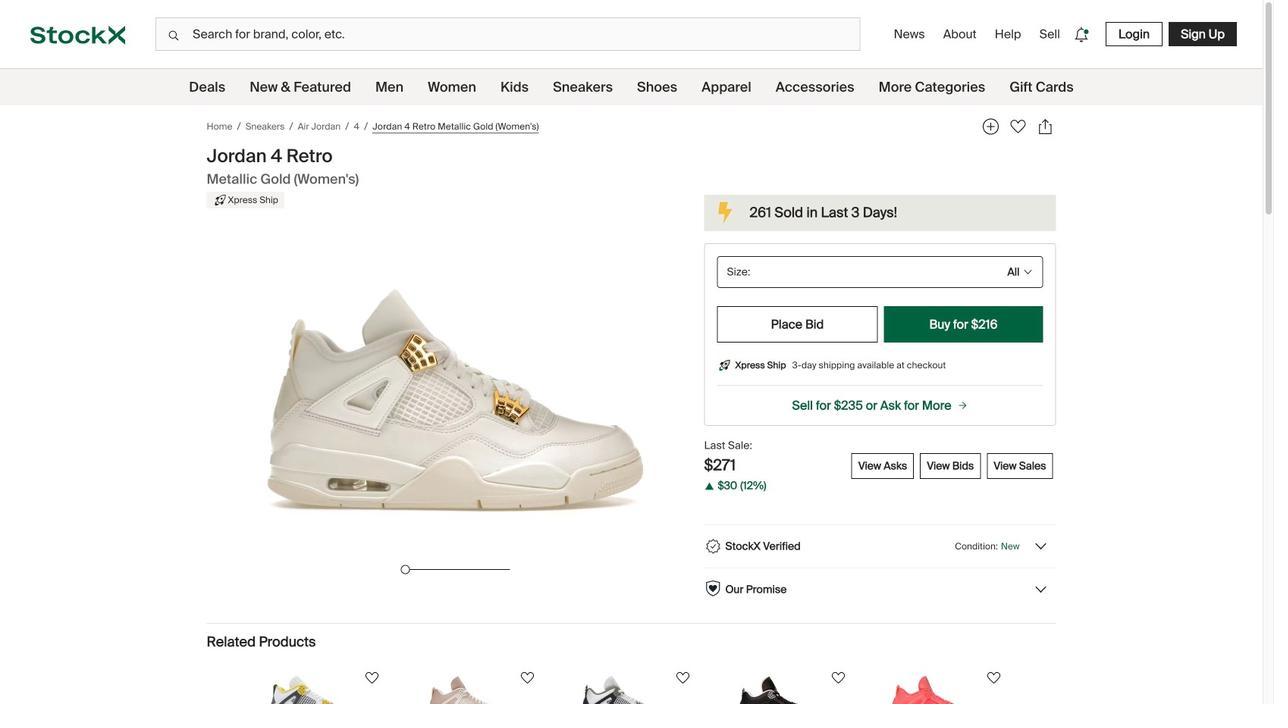 Task type: describe. For each thing, give the bounding box(es) containing it.
follow image for 'jordan 4 retro hot punch (women's)' image
[[985, 670, 1003, 688]]

follow image for jordan 4 retro seafoam (women's) image
[[674, 670, 692, 688]]

follow image for jordan 4 retro shimmer (women's) image
[[519, 670, 537, 688]]

add to portfolio image
[[981, 116, 1002, 137]]

share image
[[1035, 116, 1057, 137]]

jordan 4 retro hot punch (women's) image
[[884, 677, 990, 705]]

toggle promise value prop image
[[1034, 583, 1049, 598]]

261 sold in last 3 days! image
[[708, 195, 744, 231]]



Task type: vqa. For each thing, say whether or not it's contained in the screenshot.
Follow icon related to Jordan 4 Retro Starfish (Women's) image
yes



Task type: locate. For each thing, give the bounding box(es) containing it.
2 horizontal spatial follow image
[[985, 670, 1003, 688]]

jordan 4 retro starfish (women's) image
[[728, 677, 835, 705]]

jordan 4 retro metallic gold (women's) 0 image
[[237, 226, 674, 560]]

2 follow image from the left
[[830, 670, 848, 688]]

product category switcher element
[[0, 69, 1263, 105]]

follow image for jordan 4 retro starfish (women's) image
[[830, 670, 848, 688]]

jordan 4 retro seafoam (women's) image
[[573, 677, 679, 705]]

1 follow image from the left
[[519, 670, 537, 688]]

follow image
[[519, 670, 537, 688], [674, 670, 692, 688]]

0 horizontal spatial follow image
[[519, 670, 537, 688]]

favorite image
[[1008, 116, 1029, 137]]

jordan 4 retro shimmer (women's) image
[[417, 677, 524, 705]]

jordan 4 retro vivid sulfur (women's) image
[[262, 677, 368, 705]]

2 follow image from the left
[[674, 670, 692, 688]]

0 horizontal spatial follow image
[[363, 670, 381, 688]]

3 follow image from the left
[[985, 670, 1003, 688]]

1 follow image from the left
[[363, 670, 381, 688]]

toggle authenticity value prop image
[[1034, 539, 1049, 555]]

follow image for jordan 4 retro vivid sulfur (women's) image
[[363, 670, 381, 688]]

Search... search field
[[156, 17, 861, 51]]

stockx logo image
[[30, 26, 125, 44]]

notification unread icon image
[[1071, 24, 1093, 45]]

follow image
[[363, 670, 381, 688], [830, 670, 848, 688], [985, 670, 1003, 688]]

1 horizontal spatial follow image
[[674, 670, 692, 688]]

1 horizontal spatial follow image
[[830, 670, 848, 688]]



